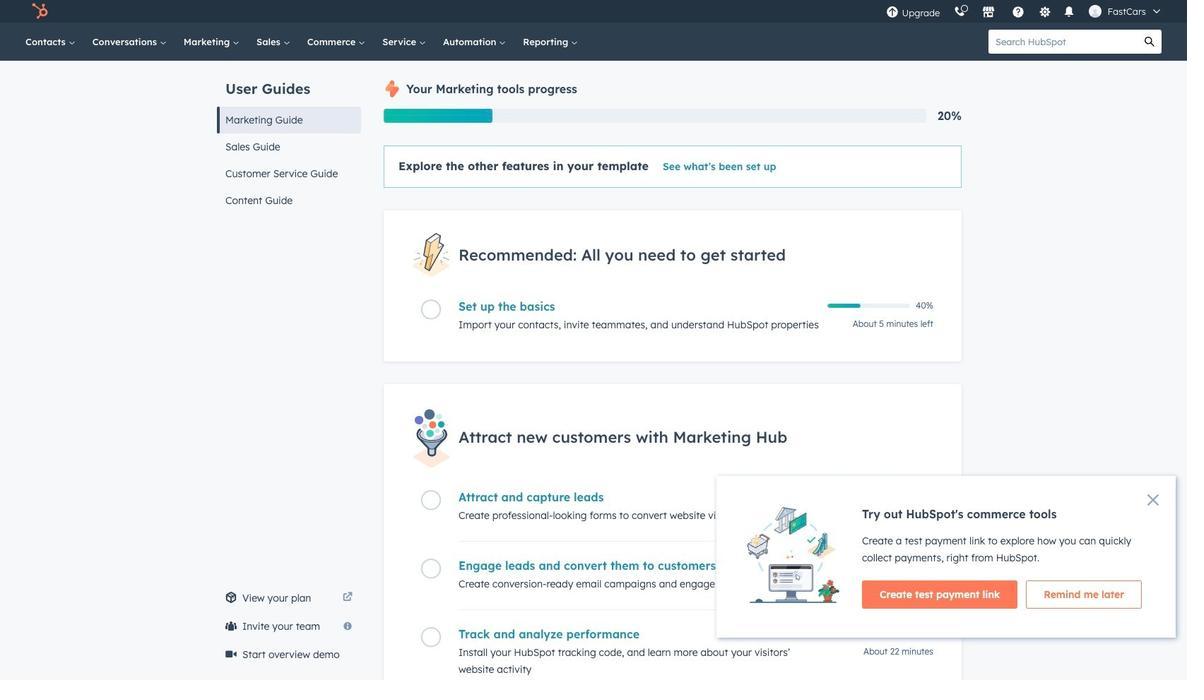 Task type: locate. For each thing, give the bounding box(es) containing it.
progress bar
[[384, 109, 493, 123]]

menu
[[880, 0, 1171, 23]]

[object object] complete progress bar
[[828, 304, 861, 308]]

close image
[[1148, 495, 1160, 506]]

link opens in a new window image
[[343, 590, 353, 607], [343, 593, 353, 604]]



Task type: vqa. For each thing, say whether or not it's contained in the screenshot.
list
no



Task type: describe. For each thing, give the bounding box(es) containing it.
user guides element
[[217, 61, 361, 214]]

Search HubSpot search field
[[989, 30, 1138, 54]]

2 link opens in a new window image from the top
[[343, 593, 353, 604]]

1 link opens in a new window image from the top
[[343, 590, 353, 607]]

christina overa image
[[1090, 5, 1103, 18]]

marketplaces image
[[983, 6, 996, 19]]



